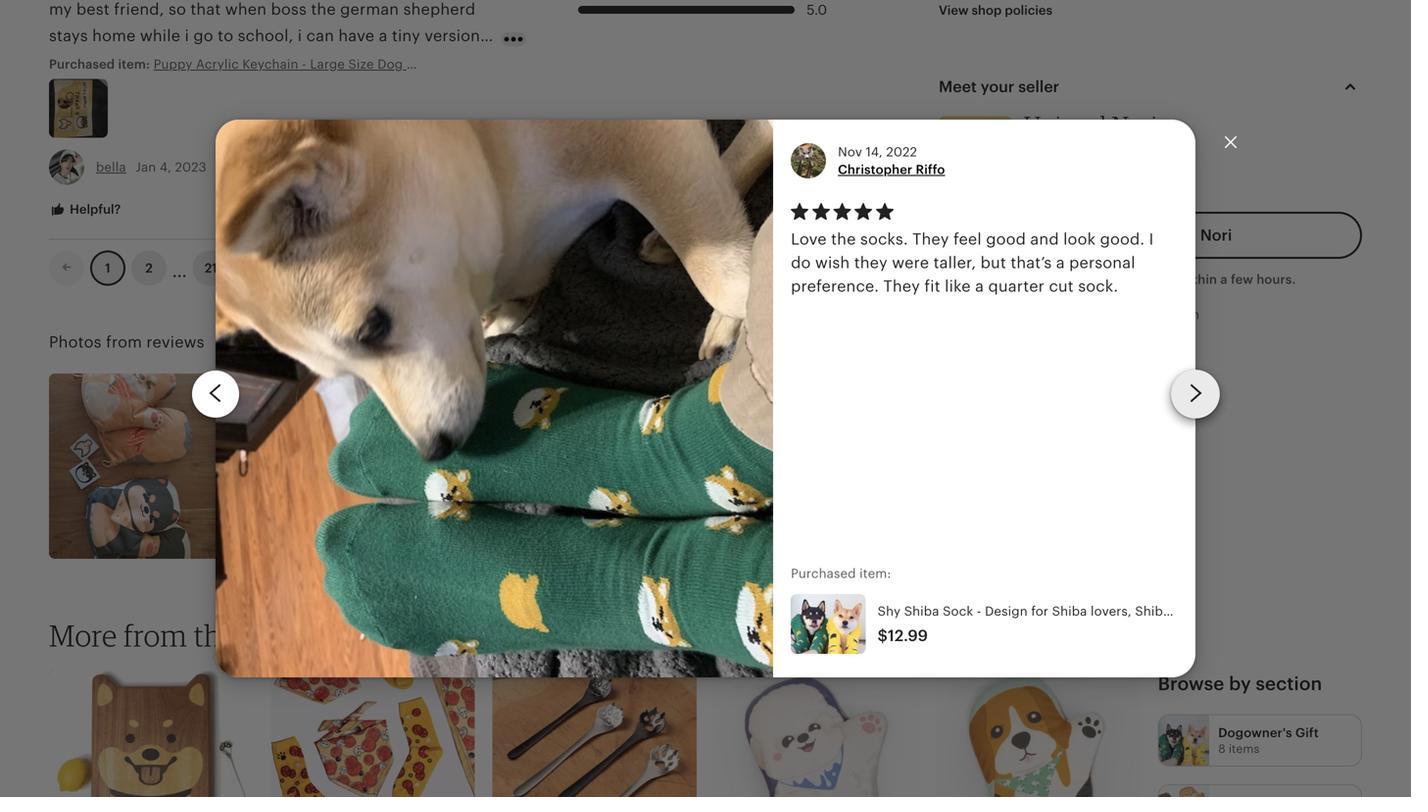 Task type: vqa. For each thing, say whether or not it's contained in the screenshot.
20%
no



Task type: locate. For each thing, give the bounding box(es) containing it.
from right help
[[1171, 307, 1200, 322]]

they
[[913, 231, 950, 248], [884, 278, 921, 295]]

1 vertical spatial this
[[194, 617, 243, 653]]

purchased item: inside photos from reviews dialog
[[791, 566, 892, 581]]

browse by section
[[1159, 673, 1323, 694]]

$ 12.99
[[878, 627, 929, 645]]

but
[[981, 254, 1007, 272]]

2 horizontal spatial a
[[1221, 272, 1228, 287]]

1 vertical spatial from
[[106, 333, 142, 351]]

jan 4, 2023
[[132, 160, 207, 174]]

responds
[[1118, 272, 1176, 287]]

1 horizontal spatial purchased
[[791, 566, 856, 581]]

1 horizontal spatial purchased item:
[[791, 566, 892, 581]]

$
[[878, 627, 888, 645]]

item:
[[118, 57, 150, 71], [860, 566, 892, 581]]

2022
[[887, 145, 918, 159]]

…
[[173, 254, 187, 283]]

following button
[[326, 617, 438, 653]]

this
[[1053, 307, 1075, 322], [194, 617, 243, 653]]

1 vertical spatial purchased item:
[[791, 566, 892, 581]]

preference.
[[791, 278, 880, 295]]

uni and nori image
[[939, 116, 1013, 189]]

purchased item: up shy shiba sock - design for shiba lovers, shiba inu lover's gift, doge meme sock, happy dog sock, cute shiba inu apparel, dog-themed sock image
[[791, 566, 892, 581]]

0 horizontal spatial this
[[194, 617, 243, 653]]

0 horizontal spatial and
[[1031, 231, 1060, 248]]

purchased inside photos from reviews dialog
[[791, 566, 856, 581]]

1
[[105, 261, 111, 276]]

0 vertical spatial this
[[1053, 307, 1075, 322]]

1 horizontal spatial this
[[1053, 307, 1075, 322]]

this
[[1005, 272, 1031, 287]]

a right like
[[976, 278, 984, 295]]

christopher riffo link
[[838, 162, 946, 177]]

like
[[945, 278, 971, 295]]

see more listings in the dogowner's gift section image
[[1159, 715, 1210, 766]]

they down were
[[884, 278, 921, 295]]

love the socks. they feel good and look good. i do wish they were taller, but that's a personal preference. they fit like a quarter cut sock.
[[791, 231, 1154, 295]]

shy shiba sock - design for shiba lovers, shiba inu lover's gift, doge meme sock, happy dog sock, cute shiba inu apparel, dog-themed sock image
[[791, 594, 866, 654]]

and up that's
[[1031, 231, 1060, 248]]

sock.
[[1079, 278, 1119, 295]]

shiboard - shiba inu lover's gift, end grain handmade board, kitchen engraved pet cutting boards, gifts for dog lovers, wood barkuterie, image
[[49, 671, 253, 797]]

1 vertical spatial item:
[[860, 566, 892, 581]]

2
[[145, 261, 153, 276]]

this down cut
[[1053, 307, 1075, 322]]

hours.
[[1257, 272, 1297, 287]]

nov
[[838, 145, 863, 159]]

a left 'few'
[[1221, 272, 1228, 287]]

good
[[987, 231, 1027, 248]]

more from this shop
[[49, 617, 314, 653]]

a
[[1057, 254, 1065, 272], [1221, 272, 1228, 287], [976, 278, 984, 295]]

more
[[49, 617, 117, 653]]

items
[[1229, 742, 1260, 755]]

21
[[205, 261, 217, 276]]

0 horizontal spatial purchased item:
[[49, 57, 154, 71]]

from right more
[[124, 617, 187, 653]]

purchased up view details of this review photo by bella
[[49, 57, 115, 71]]

1 horizontal spatial a
[[1057, 254, 1065, 272]]

seller
[[1034, 272, 1068, 287]]

2 vertical spatial from
[[124, 617, 187, 653]]

pizza bandana & socks matching set - matching dog and owner, dog lover's gift, pizza dog bandana, socks set image
[[271, 671, 475, 797]]

14,
[[866, 145, 883, 159]]

they up were
[[913, 231, 950, 248]]

21 link
[[193, 251, 229, 286]]

from right photos
[[106, 333, 142, 351]]

from
[[1171, 307, 1200, 322], [106, 333, 142, 351], [124, 617, 187, 653]]

purchased item: up view details of this review photo by bella
[[49, 57, 154, 71]]

purchased up shy shiba sock - design for shiba lovers, shiba inu lover's gift, doge meme sock, happy dog sock, cute shiba inu apparel, dog-themed sock image
[[791, 566, 856, 581]]

and right uni
[[1067, 110, 1107, 139]]

doggo kitchen mitt - designed for doggy lover's kitchen glove quilted cute dog oven mitt puppy housewarming decor pet owner gift image
[[715, 671, 919, 797]]

were
[[892, 254, 930, 272]]

do
[[791, 254, 811, 272]]

purchased item:
[[49, 57, 154, 71], [791, 566, 892, 581]]

0 horizontal spatial purchased
[[49, 57, 115, 71]]

from for reviews
[[106, 333, 142, 351]]

0 horizontal spatial item:
[[118, 57, 150, 71]]

1 horizontal spatial and
[[1067, 110, 1107, 139]]

and
[[1067, 110, 1107, 139], [1031, 231, 1060, 248]]

0 vertical spatial item:
[[118, 57, 150, 71]]

12.99
[[888, 627, 929, 645]]

that's
[[1011, 254, 1052, 272]]

purchased
[[49, 57, 115, 71], [791, 566, 856, 581]]

jan
[[135, 160, 156, 174]]

with
[[1110, 307, 1137, 322]]

a up seller
[[1057, 254, 1065, 272]]

this left shop
[[194, 617, 243, 653]]

feel
[[954, 231, 982, 248]]

beagle kitchen mitt - designed for beagle lover's kitchen glove quilted cute dog oven mitt puppy housewarming decor pet owner gift image
[[937, 671, 1141, 797]]

1 vertical spatial purchased
[[791, 566, 856, 581]]

1 vertical spatial and
[[1031, 231, 1060, 248]]

1 horizontal spatial item:
[[860, 566, 892, 581]]

1 link
[[90, 251, 125, 286]]



Task type: describe. For each thing, give the bounding box(es) containing it.
view details of this review photo by bella image
[[49, 79, 108, 138]]

0 vertical spatial from
[[1171, 307, 1200, 322]]

usually
[[1071, 272, 1115, 287]]

quarter
[[989, 278, 1045, 295]]

made
[[1014, 307, 1049, 322]]

dogowner's gift 8 items
[[1219, 726, 1320, 755]]

2 link
[[131, 251, 167, 286]]

item: inside photos from reviews dialog
[[860, 566, 892, 581]]

photos from reviews
[[49, 333, 205, 351]]

photos
[[49, 333, 102, 351]]

look
[[1064, 231, 1096, 248]]

browse
[[1159, 673, 1225, 694]]

cut
[[1049, 278, 1074, 295]]

5.0
[[807, 2, 828, 17]]

socks.
[[861, 231, 909, 248]]

and inside love the socks. they feel good and look good. i do wish they were taller, but that's a personal preference. they fit like a quarter cut sock.
[[1031, 231, 1060, 248]]

8
[[1219, 742, 1226, 755]]

following
[[364, 628, 423, 643]]

shop
[[249, 617, 314, 653]]

photos from reviews dialog
[[0, 0, 1412, 797]]

good.
[[1101, 231, 1145, 248]]

item
[[1079, 307, 1106, 322]]

0 vertical spatial purchased
[[49, 57, 115, 71]]

within
[[1179, 272, 1218, 287]]

they
[[855, 254, 888, 272]]

riffo
[[916, 162, 946, 177]]

gift
[[1296, 726, 1320, 740]]

uni
[[1025, 110, 1062, 139]]

dogowner's
[[1219, 726, 1293, 740]]

christopher
[[838, 162, 913, 177]]

personal
[[1070, 254, 1136, 272]]

this for made
[[1053, 307, 1075, 322]]

this for from
[[194, 617, 243, 653]]

2023
[[175, 160, 207, 174]]

uniandnori made this item with help from
[[939, 307, 1200, 322]]

the
[[832, 231, 856, 248]]

by
[[1230, 673, 1252, 694]]

reviews
[[146, 333, 205, 351]]

wish
[[816, 254, 850, 272]]

0 horizontal spatial a
[[976, 278, 984, 295]]

love
[[791, 231, 827, 248]]

4,
[[160, 160, 172, 174]]

fit
[[925, 278, 941, 295]]

0 vertical spatial and
[[1067, 110, 1107, 139]]

i
[[1150, 231, 1154, 248]]

taller,
[[934, 254, 977, 272]]

nov 14, 2022 christopher riffo
[[838, 145, 946, 177]]

0 vertical spatial purchased item:
[[49, 57, 154, 71]]

see more listings in the kitchen section image
[[1159, 786, 1210, 797]]

paw spoon | teaspoon | coffee stir stick | puppy lover's gift | doggo tableware | stainless steel utensils | dog parents dog owner image
[[493, 671, 697, 797]]

section
[[1256, 673, 1323, 694]]

nori
[[1112, 110, 1158, 139]]

this seller usually responds within a few hours.
[[1005, 272, 1297, 287]]

help
[[1140, 307, 1167, 322]]

from for this
[[124, 617, 187, 653]]

uni and nori
[[1025, 110, 1158, 139]]

0 vertical spatial they
[[913, 231, 950, 248]]

1 vertical spatial they
[[884, 278, 921, 295]]

few
[[1231, 272, 1254, 287]]

uniandnori
[[939, 307, 1011, 322]]



